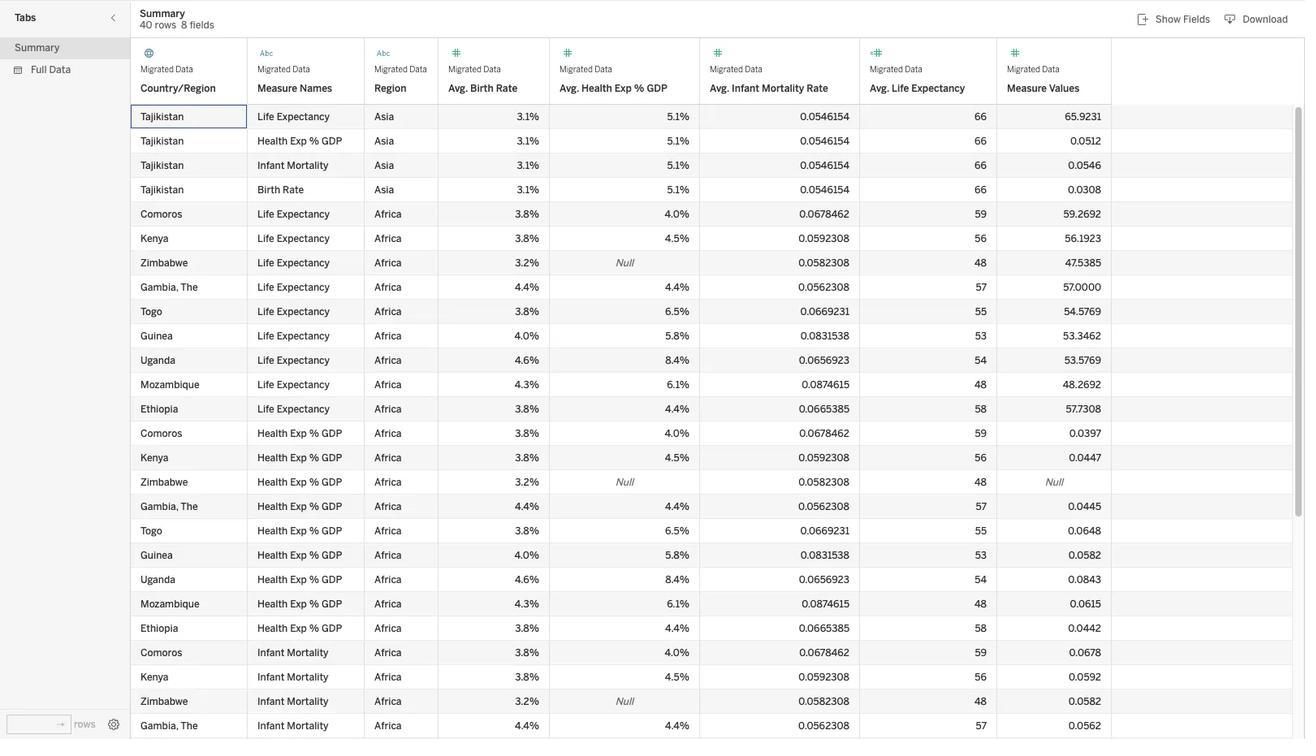 Task type: describe. For each thing, give the bounding box(es) containing it.
0.0648
[[1068, 526, 1102, 537]]

0.0615
[[1071, 599, 1102, 610]]

47.5385
[[1066, 258, 1102, 269]]

1 africa from the top
[[375, 209, 402, 220]]

11 africa from the top
[[375, 453, 402, 464]]

2 string image from the left
[[375, 46, 391, 62]]

1 vertical spatial birth
[[258, 184, 280, 196]]

kenya for infant mortality
[[141, 672, 169, 683]]

life expectancy for mozambique
[[258, 379, 330, 391]]

ethiopia for life expectancy
[[141, 404, 178, 415]]

mortality for tajikistan
[[287, 160, 329, 171]]

gdp for mozambique
[[322, 599, 342, 610]]

% for tajikistan
[[309, 136, 319, 147]]

10 africa from the top
[[375, 428, 402, 440]]

22 africa from the top
[[375, 721, 402, 732]]

avg. birth rate
[[449, 83, 518, 94]]

gdp for togo
[[322, 526, 342, 537]]

health inside migrated data avg. health exp % gdp
[[582, 83, 613, 94]]

gdp for uganda
[[322, 574, 342, 586]]

66 for 65.9231
[[975, 111, 987, 123]]

53.5769
[[1065, 355, 1102, 366]]

health exp % gdp for gambia, the
[[258, 501, 345, 513]]

24 row from the top
[[131, 665, 1293, 690]]

0.0512
[[1071, 136, 1102, 147]]

0.0592
[[1069, 672, 1102, 683]]

comoros for health exp % gdp
[[141, 428, 182, 440]]

data inside migrated data avg. life expectancy
[[905, 65, 923, 75]]

2 migrated from the left
[[258, 65, 291, 75]]

6 cell from the left
[[700, 739, 860, 739]]

57 for 0.0445
[[976, 501, 987, 513]]

25 row from the top
[[131, 690, 1293, 714]]

migrated data for avg. birth rate
[[449, 65, 501, 75]]

life inside migrated data avg. life expectancy
[[892, 83, 909, 94]]

kenya for life expectancy
[[141, 233, 169, 245]]

57 for 0.0562
[[976, 721, 987, 732]]

gambia, for life expectancy
[[141, 282, 178, 293]]

7 africa from the top
[[375, 355, 402, 366]]

measure values
[[1008, 83, 1080, 94]]

summary table element
[[0, 37, 130, 59]]

0.0445
[[1069, 501, 1102, 513]]

gdp for comoros
[[322, 428, 342, 440]]

infant mortality for kenya
[[258, 672, 329, 683]]

zimbabwe for health exp % gdp
[[141, 477, 188, 488]]

2 number image from the left
[[710, 46, 726, 62]]

expectancy for tajikistan
[[277, 111, 330, 123]]

48 for 0.0615
[[975, 599, 987, 610]]

3.8% for 59.2692
[[515, 209, 540, 220]]

% for ethiopia
[[309, 623, 319, 635]]

health for guinea
[[258, 550, 288, 561]]

migrated inside migrated data avg. life expectancy
[[870, 65, 904, 75]]

23 row from the top
[[131, 641, 1293, 665]]

mortality inside migrated data avg. infant mortality rate
[[762, 83, 805, 94]]

12 africa from the top
[[375, 477, 402, 488]]

0.0592308 for 56.1923
[[799, 233, 850, 245]]

expectancy for mozambique
[[277, 379, 330, 391]]

exp for gambia, the
[[290, 501, 307, 513]]

13 africa from the top
[[375, 501, 402, 513]]

19 africa from the top
[[375, 648, 402, 659]]

gdp for tajikistan
[[322, 136, 342, 147]]

17 africa from the top
[[375, 599, 402, 610]]

% for comoros
[[309, 428, 319, 440]]

life for mozambique
[[258, 379, 274, 391]]

gdp for zimbabwe
[[322, 477, 342, 488]]

3 row from the top
[[131, 154, 1293, 178]]

65.9231
[[1065, 111, 1102, 123]]

health for mozambique
[[258, 599, 288, 610]]

0.0582308 for null
[[799, 477, 850, 488]]

expectancy inside migrated data avg. life expectancy
[[912, 83, 966, 94]]

mortality for kenya
[[287, 672, 329, 683]]

3.8% for 0.0678
[[515, 648, 540, 659]]

6.5% for life expectancy
[[666, 306, 690, 318]]

gdp inside migrated data avg. health exp % gdp
[[647, 83, 668, 94]]

5 row from the top
[[131, 202, 1293, 227]]

3.8% for 57.7308
[[515, 404, 540, 415]]

55 for 54.5769
[[976, 306, 987, 318]]

53 for 0.0582
[[976, 550, 987, 561]]

full
[[31, 64, 47, 76]]

ethiopia for health exp % gdp
[[141, 623, 178, 635]]

11 row from the top
[[131, 349, 1293, 373]]

27 row from the top
[[131, 739, 1293, 739]]

19 row from the top
[[131, 544, 1293, 568]]

% inside migrated data avg. health exp % gdp
[[634, 83, 645, 94]]

mortality for comoros
[[287, 648, 329, 659]]

58 for 57.7308
[[975, 404, 987, 415]]

0.0562308 for 57.0000
[[799, 282, 850, 293]]

rows text field
[[7, 715, 72, 735]]

avg. for avg. infant mortality rate
[[710, 83, 730, 94]]

migrated data avg. life expectancy
[[870, 65, 966, 94]]

birth rate
[[258, 184, 306, 196]]

4.5% for health exp % gdp
[[665, 453, 690, 464]]

15 africa from the top
[[375, 550, 402, 561]]

0.0592308 for 0.0447
[[799, 453, 850, 464]]

59.2692
[[1064, 209, 1102, 220]]

row group containing summary
[[0, 37, 130, 81]]

4.0% for life expectancy
[[665, 209, 690, 220]]

14 row from the top
[[131, 422, 1293, 446]]

life expectancy for uganda
[[258, 355, 330, 366]]

6 row from the top
[[131, 227, 1293, 251]]

full data
[[31, 64, 71, 76]]

exp inside migrated data avg. health exp % gdp
[[615, 83, 632, 94]]

0.0546
[[1069, 160, 1102, 171]]

3 africa from the top
[[375, 258, 402, 269]]

1 row from the top
[[131, 105, 1293, 129]]

59 for 0.0397
[[975, 428, 987, 440]]

3.8% for 56.1923
[[515, 233, 540, 245]]

0.0447
[[1069, 453, 1102, 464]]

tabs
[[15, 12, 36, 24]]

0.0843
[[1069, 574, 1102, 586]]

1 avg. from the left
[[449, 83, 468, 94]]

life expectancy for ethiopia
[[258, 404, 330, 415]]

40
[[140, 19, 152, 30]]

0.0582 for 53
[[1069, 550, 1102, 561]]

15 row from the top
[[131, 446, 1293, 470]]

0.0874615 for 0.0615
[[802, 599, 850, 610]]

% for mozambique
[[309, 599, 319, 610]]

geographic image
[[141, 46, 157, 62]]

21 row from the top
[[131, 592, 1293, 617]]

life expectancy for comoros
[[258, 209, 330, 220]]

1 cell from the left
[[131, 739, 248, 739]]

gambia, the for life expectancy
[[141, 282, 198, 293]]

8 cell from the left
[[998, 739, 1112, 739]]

4 migrated from the left
[[449, 65, 482, 75]]

18 row from the top
[[131, 519, 1293, 544]]

health exp % gdp for togo
[[258, 526, 345, 537]]

26 row from the top
[[131, 714, 1293, 739]]

14 africa from the top
[[375, 526, 402, 537]]

7 row from the top
[[131, 251, 1293, 275]]

expectancy for guinea
[[277, 331, 330, 342]]

3 migrated from the left
[[375, 65, 408, 75]]

7 cell from the left
[[860, 739, 998, 739]]

gdp for kenya
[[322, 453, 342, 464]]

number image for avg.
[[449, 46, 465, 62]]

0.0678462 for 0.0678
[[800, 648, 850, 659]]

3.2% for infant mortality
[[515, 696, 540, 708]]

infant for kenya
[[258, 672, 285, 683]]

2 cell from the left
[[248, 739, 365, 739]]

life expectancy for gambia, the
[[258, 282, 330, 293]]

20 row from the top
[[131, 568, 1293, 592]]

1 string image from the left
[[258, 46, 274, 62]]

4 row from the top
[[131, 178, 1293, 202]]

mortality for gambia, the
[[287, 721, 329, 732]]

0.0656923 for 0.0843
[[799, 574, 850, 586]]

18 africa from the top
[[375, 623, 402, 635]]

58 for 0.0442
[[975, 623, 987, 635]]

health exp % gdp for comoros
[[258, 428, 345, 440]]

0.0582308 for 0.0582
[[799, 696, 850, 708]]

0.0546154 for 0.0308
[[801, 184, 850, 196]]

4 cell from the left
[[439, 739, 550, 739]]

3.8% for 0.0648
[[515, 526, 540, 537]]

1 horizontal spatial birth
[[470, 83, 494, 94]]

66 for 0.0546
[[975, 160, 987, 171]]

asia for infant mortality
[[375, 160, 394, 171]]

1 horizontal spatial rate
[[496, 83, 518, 94]]

rows inside summary 40 rows  8 fields
[[155, 19, 177, 30]]

health for ethiopia
[[258, 623, 288, 635]]

16 africa from the top
[[375, 574, 402, 586]]

exp for mozambique
[[290, 599, 307, 610]]

region
[[375, 83, 407, 94]]

guinea for life expectancy
[[141, 331, 173, 342]]

data inside 'element'
[[49, 64, 71, 76]]

6 africa from the top
[[375, 331, 402, 342]]

9 africa from the top
[[375, 404, 402, 415]]

20 africa from the top
[[375, 672, 402, 683]]

8 africa from the top
[[375, 379, 402, 391]]

life for comoros
[[258, 209, 274, 220]]

3.8% for 0.0592
[[515, 672, 540, 683]]

the for life expectancy
[[181, 282, 198, 293]]

rate inside row
[[283, 184, 304, 196]]

1 migrated from the left
[[141, 65, 174, 75]]

54 for 53.5769
[[975, 355, 987, 366]]

row group containing uganda
[[131, 349, 1293, 592]]

8.4% for life expectancy
[[666, 355, 690, 366]]

3.2% for life expectancy
[[515, 258, 540, 269]]

10 row from the top
[[131, 324, 1293, 349]]

expectancy for ethiopia
[[277, 404, 330, 415]]

48 for 47.5385
[[975, 258, 987, 269]]

9 row from the top
[[131, 300, 1293, 324]]

measure for measure names
[[258, 83, 297, 94]]



Task type: locate. For each thing, give the bounding box(es) containing it.
1 vertical spatial 0.0831538
[[801, 550, 850, 561]]

1 comoros from the top
[[141, 209, 182, 220]]

0 vertical spatial 5.8%
[[666, 331, 690, 342]]

2 vertical spatial 0.0582308
[[799, 696, 850, 708]]

summary 40 rows  8 fields
[[140, 8, 215, 30]]

1 horizontal spatial summary
[[140, 8, 185, 19]]

asia for life expectancy
[[375, 111, 394, 123]]

2 horizontal spatial rate
[[807, 83, 829, 94]]

5.1% for health exp % gdp
[[667, 136, 690, 147]]

1 vertical spatial 3.2%
[[515, 477, 540, 488]]

1 vertical spatial 58
[[975, 623, 987, 635]]

0.0582308
[[799, 258, 850, 269], [799, 477, 850, 488], [799, 696, 850, 708]]

0 vertical spatial birth
[[470, 83, 494, 94]]

migrated inside migrated data avg. infant mortality rate
[[710, 65, 743, 75]]

0 vertical spatial 0.0874615
[[802, 379, 850, 391]]

2 0.0592308 from the top
[[799, 453, 850, 464]]

54 for 0.0843
[[975, 574, 987, 586]]

string image
[[258, 46, 274, 62], [375, 46, 391, 62]]

0.0592308 for 0.0592
[[799, 672, 850, 683]]

health exp % gdp for guinea
[[258, 550, 345, 561]]

guinea
[[141, 331, 173, 342], [141, 550, 173, 561]]

summary
[[140, 8, 185, 19], [15, 42, 60, 54]]

health for togo
[[258, 526, 288, 537]]

1 vertical spatial 0.0656923
[[799, 574, 850, 586]]

57.7308
[[1066, 404, 1102, 415]]

health exp % gdp for uganda
[[258, 574, 345, 586]]

3.2%
[[515, 258, 540, 269], [515, 477, 540, 488], [515, 696, 540, 708]]

0 horizontal spatial measure
[[258, 83, 297, 94]]

0 vertical spatial 0.0831538
[[801, 331, 850, 342]]

number image up migrated data avg. infant mortality rate at the top of page
[[710, 46, 726, 62]]

expectancy for togo
[[277, 306, 330, 318]]

0 vertical spatial 0.0678462
[[800, 209, 850, 220]]

1 gambia, the from the top
[[141, 282, 198, 293]]

4.3% for life expectancy
[[515, 379, 540, 391]]

1 vertical spatial 0.0582
[[1069, 696, 1102, 708]]

life expectancy for tajikistan
[[258, 111, 330, 123]]

infant for tajikistan
[[258, 160, 285, 171]]

2 life expectancy from the top
[[258, 209, 330, 220]]

names
[[300, 83, 332, 94]]

birth
[[470, 83, 494, 94], [258, 184, 280, 196]]

0 vertical spatial 0.0582308
[[799, 258, 850, 269]]

5.8% for life expectancy
[[666, 331, 690, 342]]

2 55 from the top
[[976, 526, 987, 537]]

1 vertical spatial 8.4%
[[666, 574, 690, 586]]

show
[[1156, 13, 1181, 25]]

country/region
[[141, 83, 216, 94]]

3 tajikistan from the top
[[141, 160, 184, 171]]

gambia, the
[[141, 282, 198, 293], [141, 501, 198, 513], [141, 721, 198, 732]]

10 health exp % gdp from the top
[[258, 623, 345, 635]]

1 vertical spatial 56
[[975, 453, 987, 464]]

56
[[975, 233, 987, 245], [975, 453, 987, 464], [975, 672, 987, 683]]

2 6.1% from the top
[[667, 599, 690, 610]]

expectancy
[[912, 83, 966, 94], [277, 111, 330, 123], [277, 209, 330, 220], [277, 233, 330, 245], [277, 258, 330, 269], [277, 282, 330, 293], [277, 306, 330, 318], [277, 331, 330, 342], [277, 355, 330, 366], [277, 379, 330, 391], [277, 404, 330, 415]]

values
[[1050, 83, 1080, 94]]

2 56 from the top
[[975, 453, 987, 464]]

0.0308
[[1069, 184, 1102, 196]]

56.1923
[[1066, 233, 1102, 245]]

1 vertical spatial 0.0665385
[[799, 623, 850, 635]]

0 vertical spatial summary
[[140, 8, 185, 19]]

0 horizontal spatial summary
[[15, 42, 60, 54]]

2 vertical spatial 0.0592308
[[799, 672, 850, 683]]

0 vertical spatial 54
[[975, 355, 987, 366]]

4 asia from the top
[[375, 184, 394, 196]]

0 vertical spatial kenya
[[141, 233, 169, 245]]

guinea for health exp % gdp
[[141, 550, 173, 561]]

togo for life expectancy
[[141, 306, 162, 318]]

0 vertical spatial rows
[[155, 19, 177, 30]]

tajikistan for health exp % gdp
[[141, 136, 184, 147]]

number image up migrated data avg. health exp % gdp
[[560, 46, 576, 62]]

5.1%
[[667, 111, 690, 123], [667, 136, 690, 147], [667, 160, 690, 171], [667, 184, 690, 196]]

1 vertical spatial 57
[[976, 501, 987, 513]]

measure left names
[[258, 83, 297, 94]]

3 56 from the top
[[975, 672, 987, 683]]

kenya
[[141, 233, 169, 245], [141, 453, 169, 464], [141, 672, 169, 683]]

8
[[181, 19, 187, 30]]

full data table element
[[0, 59, 130, 81]]

3 0.0546154 from the top
[[801, 160, 850, 171]]

2 kenya from the top
[[141, 453, 169, 464]]

0.0678462
[[800, 209, 850, 220], [800, 428, 850, 440], [800, 648, 850, 659]]

2 59 from the top
[[975, 428, 987, 440]]

53
[[976, 331, 987, 342], [976, 550, 987, 561]]

1 vertical spatial comoros
[[141, 428, 182, 440]]

0.0397
[[1070, 428, 1102, 440]]

2 vertical spatial 59
[[975, 648, 987, 659]]

5 africa from the top
[[375, 306, 402, 318]]

migrated data up measure names
[[258, 65, 310, 75]]

1 vertical spatial 0.0874615
[[802, 599, 850, 610]]

2 vertical spatial the
[[181, 721, 198, 732]]

mortality
[[762, 83, 805, 94], [287, 160, 329, 171], [287, 648, 329, 659], [287, 672, 329, 683], [287, 696, 329, 708], [287, 721, 329, 732]]

1 vertical spatial 55
[[976, 526, 987, 537]]

1 vertical spatial the
[[181, 501, 198, 513]]

exp for zimbabwe
[[290, 477, 307, 488]]

54
[[975, 355, 987, 366], [975, 574, 987, 586]]

zimbabwe
[[141, 258, 188, 269], [141, 477, 188, 488], [141, 696, 188, 708]]

1 measure from the left
[[258, 83, 297, 94]]

4.4%
[[515, 282, 540, 293], [665, 282, 690, 293], [665, 404, 690, 415], [515, 501, 540, 513], [665, 501, 690, 513], [665, 623, 690, 635], [515, 721, 540, 732], [665, 721, 690, 732]]

1 vertical spatial 6.1%
[[667, 599, 690, 610]]

gdp for ethiopia
[[322, 623, 342, 635]]

health for kenya
[[258, 453, 288, 464]]

4 africa from the top
[[375, 282, 402, 293]]

54.5769
[[1065, 306, 1102, 318]]

48.2692
[[1063, 379, 1102, 391]]

exp for kenya
[[290, 453, 307, 464]]

0 vertical spatial 53
[[976, 331, 987, 342]]

life for uganda
[[258, 355, 274, 366]]

59
[[975, 209, 987, 220], [975, 428, 987, 440], [975, 648, 987, 659]]

1 vertical spatial ethiopia
[[141, 623, 178, 635]]

gdp for guinea
[[322, 550, 342, 561]]

2 gambia, from the top
[[141, 501, 178, 513]]

4.6%
[[515, 355, 540, 366], [515, 574, 540, 586]]

string image up region
[[375, 46, 391, 62]]

1 horizontal spatial rows
[[155, 19, 177, 30]]

0 vertical spatial 58
[[975, 404, 987, 415]]

2 vertical spatial zimbabwe
[[141, 696, 188, 708]]

3 0.0562308 from the top
[[799, 721, 850, 732]]

1 horizontal spatial number image
[[710, 46, 726, 62]]

1 vertical spatial 4.6%
[[515, 574, 540, 586]]

2 ethiopia from the top
[[141, 623, 178, 635]]

17 row from the top
[[131, 495, 1293, 519]]

ethiopia
[[141, 404, 178, 415], [141, 623, 178, 635]]

1 6.1% from the top
[[667, 379, 690, 391]]

number image for measure
[[1008, 46, 1024, 62]]

1 vertical spatial togo
[[141, 526, 162, 537]]

0 vertical spatial 56
[[975, 233, 987, 245]]

48 for 48.2692
[[975, 379, 987, 391]]

1 58 from the top
[[975, 404, 987, 415]]

1 0.0874615 from the top
[[802, 379, 850, 391]]

66
[[975, 111, 987, 123], [975, 136, 987, 147], [975, 160, 987, 171], [975, 184, 987, 196]]

1 vertical spatial 0.0562308
[[799, 501, 850, 513]]

5 life expectancy from the top
[[258, 282, 330, 293]]

1 4.3% from the top
[[515, 379, 540, 391]]

4 tajikistan from the top
[[141, 184, 184, 196]]

life expectancy for zimbabwe
[[258, 258, 330, 269]]

2 66 from the top
[[975, 136, 987, 147]]

number image
[[449, 46, 465, 62], [710, 46, 726, 62], [1008, 46, 1024, 62]]

show fields
[[1156, 13, 1211, 25]]

0.0656923
[[799, 355, 850, 366], [799, 574, 850, 586]]

1 0.0678462 from the top
[[800, 209, 850, 220]]

0.0546154 for 0.0546
[[801, 160, 850, 171]]

3 the from the top
[[181, 721, 198, 732]]

health exp % gdp
[[258, 136, 345, 147], [258, 428, 345, 440], [258, 453, 345, 464], [258, 477, 345, 488], [258, 501, 345, 513], [258, 526, 345, 537], [258, 550, 345, 561], [258, 574, 345, 586], [258, 599, 345, 610], [258, 623, 345, 635]]

kenya for health exp % gdp
[[141, 453, 169, 464]]

59 for 0.0678
[[975, 648, 987, 659]]

expectancy for gambia, the
[[277, 282, 330, 293]]

0.0831538 for 53.3462
[[801, 331, 850, 342]]

0.0874615 for 48.2692
[[802, 379, 850, 391]]

null
[[616, 258, 634, 269], [616, 477, 634, 488], [1046, 477, 1064, 488], [616, 696, 634, 708]]

avg. inside migrated data avg. health exp % gdp
[[560, 83, 579, 94]]

8.4%
[[666, 355, 690, 366], [666, 574, 690, 586]]

gdp
[[647, 83, 668, 94], [322, 136, 342, 147], [322, 428, 342, 440], [322, 453, 342, 464], [322, 477, 342, 488], [322, 501, 342, 513], [322, 526, 342, 537], [322, 550, 342, 561], [322, 574, 342, 586], [322, 599, 342, 610], [322, 623, 342, 635]]

5 cell from the left
[[550, 739, 700, 739]]

3 59 from the top
[[975, 648, 987, 659]]

2 vertical spatial 3.2%
[[515, 696, 540, 708]]

1 4.6% from the top
[[515, 355, 540, 366]]

3.8%
[[515, 209, 540, 220], [515, 233, 540, 245], [515, 306, 540, 318], [515, 404, 540, 415], [515, 428, 540, 440], [515, 453, 540, 464], [515, 526, 540, 537], [515, 623, 540, 635], [515, 648, 540, 659], [515, 672, 540, 683]]

48 for 0.0582
[[975, 696, 987, 708]]

measure names
[[258, 83, 332, 94]]

1 6.5% from the top
[[666, 306, 690, 318]]

togo
[[141, 306, 162, 318], [141, 526, 162, 537]]

gambia,
[[141, 282, 178, 293], [141, 501, 178, 513], [141, 721, 178, 732]]

row group containing mozambique
[[131, 592, 1293, 739]]

rate inside migrated data avg. infant mortality rate
[[807, 83, 829, 94]]

0.0582 up 0.0843
[[1069, 550, 1102, 561]]

data inside migrated data avg. infant mortality rate
[[745, 65, 763, 75]]

migrated data avg. health exp % gdp
[[560, 65, 668, 94]]

4.5%
[[665, 233, 690, 245], [665, 453, 690, 464], [665, 672, 690, 683]]

0 vertical spatial guinea
[[141, 331, 173, 342]]

zimbabwe for life expectancy
[[141, 258, 188, 269]]

rows
[[155, 19, 177, 30], [74, 719, 96, 730]]

4.6% for health exp % gdp
[[515, 574, 540, 586]]

mortality for zimbabwe
[[287, 696, 329, 708]]

1 vertical spatial gambia,
[[141, 501, 178, 513]]

2 vertical spatial gambia, the
[[141, 721, 198, 732]]

1 horizontal spatial number image
[[870, 46, 886, 62]]

1 vertical spatial guinea
[[141, 550, 173, 561]]

% for togo
[[309, 526, 319, 537]]

1 0.0831538 from the top
[[801, 331, 850, 342]]

0.0442
[[1069, 623, 1102, 635]]

3 3.2% from the top
[[515, 696, 540, 708]]

exp for uganda
[[290, 574, 307, 586]]

migrated inside migrated data avg. health exp % gdp
[[560, 65, 593, 75]]

0 vertical spatial the
[[181, 282, 198, 293]]

avg. inside migrated data avg. life expectancy
[[870, 83, 890, 94]]

8 row from the top
[[131, 275, 1293, 300]]

migrated data up country/region
[[141, 65, 193, 75]]

measure
[[258, 83, 297, 94], [1008, 83, 1047, 94]]

0 vertical spatial 0.0656923
[[799, 355, 850, 366]]

mozambique for life expectancy
[[141, 379, 200, 391]]

row group containing tajikistan
[[131, 105, 1293, 349]]

number image up migrated data avg. life expectancy
[[870, 46, 886, 62]]

3 0.0678462 from the top
[[800, 648, 850, 659]]

life expectancy
[[258, 111, 330, 123], [258, 209, 330, 220], [258, 233, 330, 245], [258, 258, 330, 269], [258, 282, 330, 293], [258, 306, 330, 318], [258, 331, 330, 342], [258, 355, 330, 366], [258, 379, 330, 391], [258, 404, 330, 415]]

5.1% for birth rate
[[667, 184, 690, 196]]

0 vertical spatial comoros
[[141, 209, 182, 220]]

2 5.8% from the top
[[666, 550, 690, 561]]

exp for togo
[[290, 526, 307, 537]]

avg. inside migrated data avg. infant mortality rate
[[710, 83, 730, 94]]

0.0665385
[[799, 404, 850, 415], [799, 623, 850, 635]]

0 vertical spatial gambia, the
[[141, 282, 198, 293]]

number image
[[560, 46, 576, 62], [870, 46, 886, 62]]

number image for avg. life expectancy
[[870, 46, 886, 62]]

rows right rows text field at the left bottom
[[74, 719, 96, 730]]

0 vertical spatial 3.2%
[[515, 258, 540, 269]]

3 48 from the top
[[975, 477, 987, 488]]

uganda
[[141, 355, 175, 366], [141, 574, 175, 586]]

12 row from the top
[[131, 373, 1293, 397]]

2 vertical spatial 4.5%
[[665, 672, 690, 683]]

3.8% for 54.5769
[[515, 306, 540, 318]]

0 horizontal spatial rows
[[74, 719, 96, 730]]

2 horizontal spatial number image
[[1008, 46, 1024, 62]]

0 vertical spatial mozambique
[[141, 379, 200, 391]]

13 row from the top
[[131, 397, 1293, 422]]

0 vertical spatial 4.3%
[[515, 379, 540, 391]]

summary inside "element"
[[15, 42, 60, 54]]

1 togo from the top
[[141, 306, 162, 318]]

1 kenya from the top
[[141, 233, 169, 245]]

summary for summary
[[15, 42, 60, 54]]

1 vertical spatial zimbabwe
[[141, 477, 188, 488]]

2 5.1% from the top
[[667, 136, 690, 147]]

3.1% for health exp % gdp
[[517, 136, 540, 147]]

number image up measure values
[[1008, 46, 1024, 62]]

3 3.8% from the top
[[515, 306, 540, 318]]

0 vertical spatial gambia,
[[141, 282, 178, 293]]

2 48 from the top
[[975, 379, 987, 391]]

0.0592308
[[799, 233, 850, 245], [799, 453, 850, 464], [799, 672, 850, 683]]

migrated data for measure names
[[258, 65, 310, 75]]

2 vertical spatial gambia,
[[141, 721, 178, 732]]

5 3.8% from the top
[[515, 428, 540, 440]]

4 3.1% from the top
[[517, 184, 540, 196]]

0 vertical spatial uganda
[[141, 355, 175, 366]]

string image up measure names
[[258, 46, 274, 62]]

2 vertical spatial kenya
[[141, 672, 169, 683]]

1 vertical spatial 0.0678462
[[800, 428, 850, 440]]

3 gambia, from the top
[[141, 721, 178, 732]]

infant mortality for comoros
[[258, 648, 329, 659]]

exp for guinea
[[290, 550, 307, 561]]

mozambique
[[141, 379, 200, 391], [141, 599, 200, 610]]

4 migrated data from the left
[[449, 65, 501, 75]]

4 3.8% from the top
[[515, 404, 540, 415]]

57
[[976, 282, 987, 293], [976, 501, 987, 513], [976, 721, 987, 732]]

0 vertical spatial 55
[[976, 306, 987, 318]]

2 vertical spatial 57
[[976, 721, 987, 732]]

expectancy for kenya
[[277, 233, 330, 245]]

0.0582 up 0.0562
[[1069, 696, 1102, 708]]

measure left values
[[1008, 83, 1047, 94]]

57.0000
[[1064, 282, 1102, 293]]

migrated data
[[141, 65, 193, 75], [258, 65, 310, 75], [375, 65, 427, 75], [449, 65, 501, 75], [1008, 65, 1060, 75]]

3 0.0582308 from the top
[[799, 696, 850, 708]]

5 infant mortality from the top
[[258, 721, 329, 732]]

1 vertical spatial gambia, the
[[141, 501, 198, 513]]

2 measure from the left
[[1008, 83, 1047, 94]]

infant
[[732, 83, 760, 94], [258, 160, 285, 171], [258, 648, 285, 659], [258, 672, 285, 683], [258, 696, 285, 708], [258, 721, 285, 732]]

58
[[975, 404, 987, 415], [975, 623, 987, 635]]

0 horizontal spatial rate
[[283, 184, 304, 196]]

data inside migrated data avg. health exp % gdp
[[595, 65, 612, 75]]

summary left fields
[[140, 8, 185, 19]]

gambia, for infant mortality
[[141, 721, 178, 732]]

2 4.5% from the top
[[665, 453, 690, 464]]

3 zimbabwe from the top
[[141, 696, 188, 708]]

2 vertical spatial 56
[[975, 672, 987, 683]]

0 vertical spatial 4.5%
[[665, 233, 690, 245]]

59 for 59.2692
[[975, 209, 987, 220]]

1 0.0592308 from the top
[[799, 233, 850, 245]]

0 vertical spatial 57
[[976, 282, 987, 293]]

3 57 from the top
[[976, 721, 987, 732]]

0 vertical spatial zimbabwe
[[141, 258, 188, 269]]

9 3.8% from the top
[[515, 648, 540, 659]]

0 horizontal spatial number image
[[449, 46, 465, 62]]

0 vertical spatial 8.4%
[[666, 355, 690, 366]]

2 vertical spatial 0.0562308
[[799, 721, 850, 732]]

0.0874615
[[802, 379, 850, 391], [802, 599, 850, 610]]

16 row from the top
[[131, 470, 1293, 495]]

2 0.0669231 from the top
[[801, 526, 850, 537]]

0 vertical spatial ethiopia
[[141, 404, 178, 415]]

2 3.8% from the top
[[515, 233, 540, 245]]

0 vertical spatial 4.6%
[[515, 355, 540, 366]]

1 vertical spatial 4.5%
[[665, 453, 690, 464]]

2 row from the top
[[131, 129, 1293, 154]]

0.0562
[[1069, 721, 1102, 732]]

2 0.0546154 from the top
[[801, 136, 850, 147]]

exp
[[615, 83, 632, 94], [290, 136, 307, 147], [290, 428, 307, 440], [290, 453, 307, 464], [290, 477, 307, 488], [290, 501, 307, 513], [290, 526, 307, 537], [290, 550, 307, 561], [290, 574, 307, 586], [290, 599, 307, 610], [290, 623, 307, 635]]

53.3462
[[1064, 331, 1102, 342]]

row group
[[0, 37, 130, 81], [131, 105, 1293, 349], [131, 349, 1293, 592], [131, 592, 1293, 739]]

1 vertical spatial rows
[[74, 719, 96, 730]]

null for 0.0582
[[616, 696, 634, 708]]

avg.
[[449, 83, 468, 94], [560, 83, 579, 94], [710, 83, 730, 94], [870, 83, 890, 94]]

asia
[[375, 111, 394, 123], [375, 136, 394, 147], [375, 160, 394, 171], [375, 184, 394, 196]]

gambia, the for infant mortality
[[141, 721, 198, 732]]

life for gambia, the
[[258, 282, 274, 293]]

2 africa from the top
[[375, 233, 402, 245]]

8 migrated from the left
[[1008, 65, 1041, 75]]

5 health exp % gdp from the top
[[258, 501, 345, 513]]

row
[[131, 105, 1293, 129], [131, 129, 1293, 154], [131, 154, 1293, 178], [131, 178, 1293, 202], [131, 202, 1293, 227], [131, 227, 1293, 251], [131, 251, 1293, 275], [131, 275, 1293, 300], [131, 300, 1293, 324], [131, 324, 1293, 349], [131, 349, 1293, 373], [131, 373, 1293, 397], [131, 397, 1293, 422], [131, 422, 1293, 446], [131, 446, 1293, 470], [131, 470, 1293, 495], [131, 495, 1293, 519], [131, 519, 1293, 544], [131, 544, 1293, 568], [131, 568, 1293, 592], [131, 592, 1293, 617], [131, 617, 1293, 641], [131, 641, 1293, 665], [131, 665, 1293, 690], [131, 690, 1293, 714], [131, 714, 1293, 739], [131, 739, 1293, 739]]

summary up full
[[15, 42, 60, 54]]

22 row from the top
[[131, 617, 1293, 641]]

number image up the avg. birth rate
[[449, 46, 465, 62]]

1 vertical spatial 0.0669231
[[801, 526, 850, 537]]

data
[[49, 64, 71, 76], [176, 65, 193, 75], [293, 65, 310, 75], [410, 65, 427, 75], [484, 65, 501, 75], [595, 65, 612, 75], [745, 65, 763, 75], [905, 65, 923, 75], [1043, 65, 1060, 75]]

expectancy for uganda
[[277, 355, 330, 366]]

4.5% for life expectancy
[[665, 233, 690, 245]]

0.0831538 for 0.0582
[[801, 550, 850, 561]]

0 vertical spatial 0.0582
[[1069, 550, 1102, 561]]

fields
[[1184, 13, 1211, 25]]

1 vertical spatial 6.5%
[[666, 526, 690, 537]]

2 4.3% from the top
[[515, 599, 540, 610]]

1 horizontal spatial measure
[[1008, 83, 1047, 94]]

infant mortality
[[258, 160, 329, 171], [258, 648, 329, 659], [258, 672, 329, 683], [258, 696, 329, 708], [258, 721, 329, 732]]

3 health exp % gdp from the top
[[258, 453, 345, 464]]

rows left the 8
[[155, 19, 177, 30]]

migrated data up the avg. birth rate
[[449, 65, 501, 75]]

the
[[181, 282, 198, 293], [181, 501, 198, 513], [181, 721, 198, 732]]

0 vertical spatial 6.1%
[[667, 379, 690, 391]]

2 57 from the top
[[976, 501, 987, 513]]

view data table grid
[[131, 38, 1305, 739]]

migrated
[[141, 65, 174, 75], [258, 65, 291, 75], [375, 65, 408, 75], [449, 65, 482, 75], [560, 65, 593, 75], [710, 65, 743, 75], [870, 65, 904, 75], [1008, 65, 1041, 75]]

21 africa from the top
[[375, 696, 402, 708]]

infant for zimbabwe
[[258, 696, 285, 708]]

% for gambia, the
[[309, 501, 319, 513]]

fields
[[190, 19, 215, 30]]

4 infant mortality from the top
[[258, 696, 329, 708]]

0.0669231
[[801, 306, 850, 318], [801, 526, 850, 537]]

health exp % gdp for ethiopia
[[258, 623, 345, 635]]

6.5%
[[666, 306, 690, 318], [666, 526, 690, 537]]

0.0665385 for 0.0442
[[799, 623, 850, 635]]

3.8% for 0.0442
[[515, 623, 540, 635]]

3 cell from the left
[[365, 739, 439, 739]]

2 4.6% from the top
[[515, 574, 540, 586]]

0.0678
[[1070, 648, 1102, 659]]

exp for comoros
[[290, 428, 307, 440]]

migrated data for measure values
[[1008, 65, 1060, 75]]

uganda for health exp % gdp
[[141, 574, 175, 586]]

gambia, for health exp % gdp
[[141, 501, 178, 513]]

% for uganda
[[309, 574, 319, 586]]

1 vertical spatial kenya
[[141, 453, 169, 464]]

3 0.0592308 from the top
[[799, 672, 850, 683]]

1 horizontal spatial string image
[[375, 46, 391, 62]]

2 3.1% from the top
[[517, 136, 540, 147]]

3 kenya from the top
[[141, 672, 169, 683]]

0 horizontal spatial string image
[[258, 46, 274, 62]]

1 vertical spatial uganda
[[141, 574, 175, 586]]

0 vertical spatial 59
[[975, 209, 987, 220]]

0 vertical spatial 0.0562308
[[799, 282, 850, 293]]

1 vertical spatial 4.3%
[[515, 599, 540, 610]]

1 0.0546154 from the top
[[801, 111, 850, 123]]

1 vertical spatial 59
[[975, 428, 987, 440]]

health for gambia, the
[[258, 501, 288, 513]]

0.0669231 for 54.5769
[[801, 306, 850, 318]]

0 vertical spatial 0.0669231
[[801, 306, 850, 318]]

1 54 from the top
[[975, 355, 987, 366]]

cell
[[131, 739, 248, 739], [248, 739, 365, 739], [365, 739, 439, 739], [439, 739, 550, 739], [550, 739, 700, 739], [700, 739, 860, 739], [860, 739, 998, 739], [998, 739, 1112, 739]]

2 togo from the top
[[141, 526, 162, 537]]

3.1%
[[517, 111, 540, 123], [517, 136, 540, 147], [517, 160, 540, 171], [517, 184, 540, 196]]

2 0.0656923 from the top
[[799, 574, 850, 586]]

migrated data up region
[[375, 65, 427, 75]]

health for uganda
[[258, 574, 288, 586]]

summary inside summary 40 rows  8 fields
[[140, 8, 185, 19]]

0.0582
[[1069, 550, 1102, 561], [1069, 696, 1102, 708]]

life for tajikistan
[[258, 111, 274, 123]]

0 vertical spatial 0.0592308
[[799, 233, 850, 245]]

55
[[976, 306, 987, 318], [976, 526, 987, 537]]

1 vertical spatial mozambique
[[141, 599, 200, 610]]

1 vertical spatial 0.0582308
[[799, 477, 850, 488]]

show fields button
[[1131, 9, 1218, 30]]

0.0546154
[[801, 111, 850, 123], [801, 136, 850, 147], [801, 160, 850, 171], [801, 184, 850, 196]]

africa
[[375, 209, 402, 220], [375, 233, 402, 245], [375, 258, 402, 269], [375, 282, 402, 293], [375, 306, 402, 318], [375, 331, 402, 342], [375, 355, 402, 366], [375, 379, 402, 391], [375, 404, 402, 415], [375, 428, 402, 440], [375, 453, 402, 464], [375, 477, 402, 488], [375, 501, 402, 513], [375, 526, 402, 537], [375, 550, 402, 561], [375, 574, 402, 586], [375, 599, 402, 610], [375, 623, 402, 635], [375, 648, 402, 659], [375, 672, 402, 683], [375, 696, 402, 708], [375, 721, 402, 732]]

life
[[892, 83, 909, 94], [258, 111, 274, 123], [258, 209, 274, 220], [258, 233, 274, 245], [258, 258, 274, 269], [258, 282, 274, 293], [258, 306, 274, 318], [258, 331, 274, 342], [258, 355, 274, 366], [258, 379, 274, 391], [258, 404, 274, 415]]

4.0%
[[665, 209, 690, 220], [515, 331, 540, 342], [665, 428, 690, 440], [515, 550, 540, 561], [665, 648, 690, 659]]

infant inside migrated data avg. infant mortality rate
[[732, 83, 760, 94]]

5.8% for health exp % gdp
[[666, 550, 690, 561]]

uganda for life expectancy
[[141, 355, 175, 366]]

3.1% for life expectancy
[[517, 111, 540, 123]]

%
[[634, 83, 645, 94], [309, 136, 319, 147], [309, 428, 319, 440], [309, 453, 319, 464], [309, 477, 319, 488], [309, 501, 319, 513], [309, 526, 319, 537], [309, 550, 319, 561], [309, 574, 319, 586], [309, 599, 319, 610], [309, 623, 319, 635]]

migrated data avg. infant mortality rate
[[710, 65, 829, 94]]

0 horizontal spatial number image
[[560, 46, 576, 62]]

0.0831538
[[801, 331, 850, 342], [801, 550, 850, 561]]

1 vertical spatial 53
[[976, 550, 987, 561]]

health for comoros
[[258, 428, 288, 440]]

2 avg. from the left
[[560, 83, 579, 94]]

2 comoros from the top
[[141, 428, 182, 440]]

4.3%
[[515, 379, 540, 391], [515, 599, 540, 610]]

migrated data up measure values
[[1008, 65, 1060, 75]]



Task type: vqa. For each thing, say whether or not it's contained in the screenshot.
Description inside grid
no



